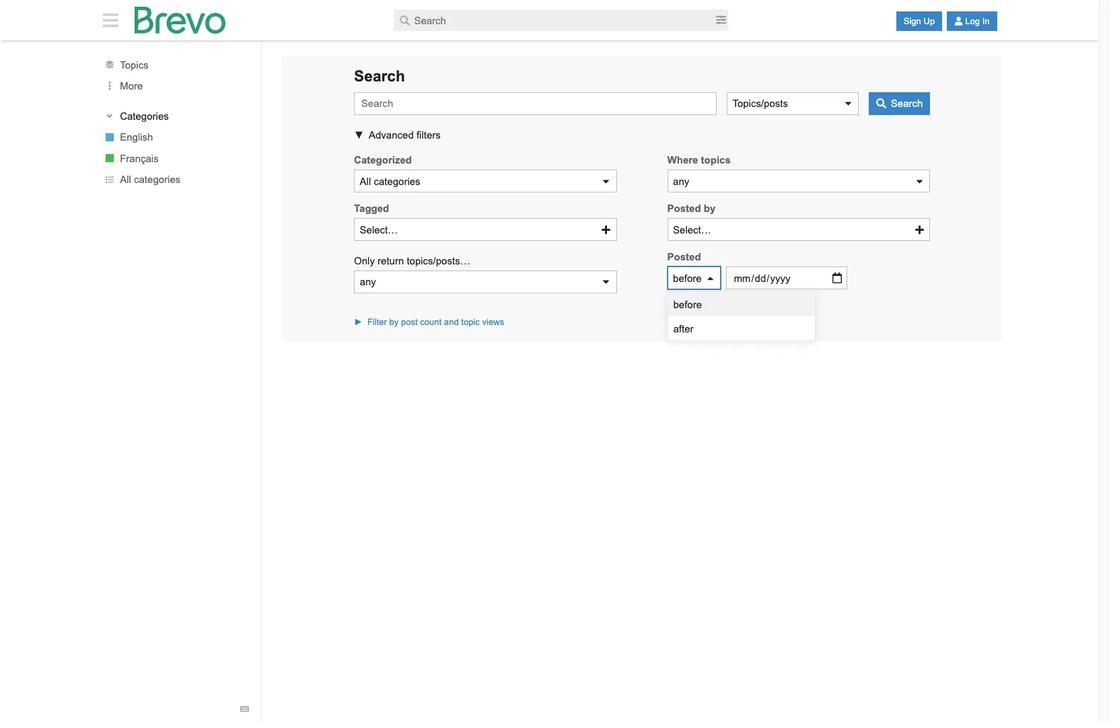 Task type: vqa. For each thing, say whether or not it's contained in the screenshot.


Task type: describe. For each thing, give the bounding box(es) containing it.
log in
[[965, 16, 990, 26]]

1 radio item from the top
[[668, 292, 815, 316]]

topics link
[[90, 54, 261, 75]]

english
[[120, 131, 153, 143]]

search image
[[876, 99, 887, 109]]

topics
[[120, 59, 149, 70]]

hide sidebar image
[[99, 11, 122, 29]]

by for filter
[[389, 317, 399, 327]]

menu inside search box
[[668, 292, 815, 341]]

search button
[[869, 92, 930, 115]]

all categories inside all categories link
[[120, 174, 181, 185]]

sign
[[904, 16, 921, 26]]

log
[[965, 16, 980, 26]]

tagged
[[354, 203, 389, 214]]

posted for posted
[[667, 251, 701, 263]]

topics/posts…
[[407, 255, 470, 267]]

0 horizontal spatial search
[[354, 67, 405, 85]]

Search text field
[[394, 9, 714, 31]]

user image
[[955, 17, 963, 26]]

0 horizontal spatial categories
[[134, 174, 181, 185]]

where
[[667, 154, 698, 166]]

region inside search main content
[[282, 341, 1002, 361]]

layer group image
[[106, 61, 114, 69]]

1 horizontal spatial all
[[360, 176, 371, 187]]

count
[[420, 317, 442, 327]]

1 horizontal spatial all categories
[[360, 176, 420, 187]]

before
[[673, 273, 702, 284]]

posted by
[[667, 203, 716, 214]]

angle down image
[[105, 112, 114, 120]]

select… for posted by
[[673, 224, 711, 236]]

categories inside search box
[[374, 176, 420, 187]]

by for posted
[[704, 203, 716, 214]]

advanced filters
[[369, 129, 441, 140]]

categories
[[120, 110, 169, 122]]

open advanced search image
[[716, 15, 726, 25]]

views
[[482, 317, 504, 327]]

more
[[120, 80, 143, 92]]

advanced
[[369, 129, 414, 140]]

search main content
[[90, 40, 1009, 722]]

where topics
[[667, 154, 731, 166]]

filter by post count and topic views
[[367, 317, 504, 327]]

select… for tagged
[[360, 224, 398, 236]]



Task type: locate. For each thing, give the bounding box(es) containing it.
1 horizontal spatial search
[[891, 98, 923, 109]]

2 radio item from the top
[[668, 316, 815, 341]]

only return topics/posts…
[[354, 255, 470, 267]]

none search field inside search main content
[[282, 56, 1002, 341]]

0 horizontal spatial select…
[[360, 224, 398, 236]]

all right list image
[[120, 174, 131, 185]]

up
[[924, 16, 935, 26]]

in
[[983, 16, 990, 26]]

menu
[[668, 292, 815, 341]]

1 posted from the top
[[667, 203, 701, 214]]

1 horizontal spatial categories
[[374, 176, 420, 187]]

français
[[120, 153, 159, 164]]

region
[[282, 341, 1002, 361]]

any
[[673, 176, 689, 187], [360, 276, 376, 288]]

0 horizontal spatial all categories
[[120, 174, 181, 185]]

categorized
[[354, 154, 412, 166]]

return
[[378, 255, 404, 267]]

1 vertical spatial posted
[[667, 251, 701, 263]]

all categories
[[120, 174, 181, 185], [360, 176, 420, 187]]

posted
[[667, 203, 701, 214], [667, 251, 701, 263]]

sign up
[[904, 16, 935, 26]]

log in button
[[947, 11, 997, 31]]

all categories down the 'français'
[[120, 174, 181, 185]]

None search field
[[282, 56, 1002, 341]]

select…
[[360, 224, 398, 236], [673, 224, 711, 236]]

0 vertical spatial by
[[704, 203, 716, 214]]

français link
[[90, 148, 261, 169]]

any down where
[[673, 176, 689, 187]]

select… down posted by at the right of page
[[673, 224, 711, 236]]

categories down categorized
[[374, 176, 420, 187]]

posted up before
[[667, 251, 701, 263]]

all categories down categorized
[[360, 176, 420, 187]]

all
[[120, 174, 131, 185], [360, 176, 371, 187]]

1 horizontal spatial any
[[673, 176, 689, 187]]

brevo community image
[[134, 7, 226, 34]]

2 posted from the top
[[667, 251, 701, 263]]

filters
[[417, 129, 441, 140]]

ellipsis v image
[[103, 81, 116, 90]]

post
[[401, 317, 418, 327]]

radio item
[[668, 292, 815, 316], [668, 316, 815, 341]]

topic
[[461, 317, 480, 327]]

more button
[[90, 75, 261, 96]]

0 vertical spatial search
[[354, 67, 405, 85]]

1 horizontal spatial by
[[704, 203, 716, 214]]

categories button
[[103, 109, 249, 123]]

2 select… from the left
[[673, 224, 711, 236]]

any for only
[[360, 276, 376, 288]]

posted down where
[[667, 203, 701, 214]]

any down 'only'
[[360, 276, 376, 288]]

by left post
[[389, 317, 399, 327]]

1 vertical spatial any
[[360, 276, 376, 288]]

categories down the 'français'
[[134, 174, 181, 185]]

search image
[[400, 15, 410, 25]]

list image
[[106, 176, 114, 184]]

english link
[[90, 127, 261, 148]]

0 horizontal spatial by
[[389, 317, 399, 327]]

by
[[704, 203, 716, 214], [389, 317, 399, 327]]

1 vertical spatial by
[[389, 317, 399, 327]]

date date field
[[726, 267, 847, 290]]

1 vertical spatial search
[[891, 98, 923, 109]]

topics
[[701, 154, 731, 166]]

all down categorized
[[360, 176, 371, 187]]

search
[[354, 67, 405, 85], [891, 98, 923, 109]]

any for where
[[673, 176, 689, 187]]

sign up button
[[896, 11, 943, 31]]

only
[[354, 255, 375, 267]]

and
[[444, 317, 459, 327]]

enter search keyword text field
[[354, 92, 717, 115]]

1 horizontal spatial select…
[[673, 224, 711, 236]]

keyboard shortcuts image
[[240, 705, 249, 714]]

0 vertical spatial any
[[673, 176, 689, 187]]

none search field containing search
[[282, 56, 1002, 341]]

select… down tagged
[[360, 224, 398, 236]]

search inside button
[[891, 98, 923, 109]]

topics/posts
[[733, 98, 788, 109]]

0 horizontal spatial all
[[120, 174, 131, 185]]

0 horizontal spatial any
[[360, 276, 376, 288]]

posted for posted by
[[667, 203, 701, 214]]

search up advanced
[[354, 67, 405, 85]]

search right search image
[[891, 98, 923, 109]]

0 vertical spatial posted
[[667, 203, 701, 214]]

by down the topics
[[704, 203, 716, 214]]

1 select… from the left
[[360, 224, 398, 236]]

categories
[[134, 174, 181, 185], [374, 176, 420, 187]]

filter
[[367, 317, 387, 327]]

all categories link
[[90, 169, 261, 190]]



